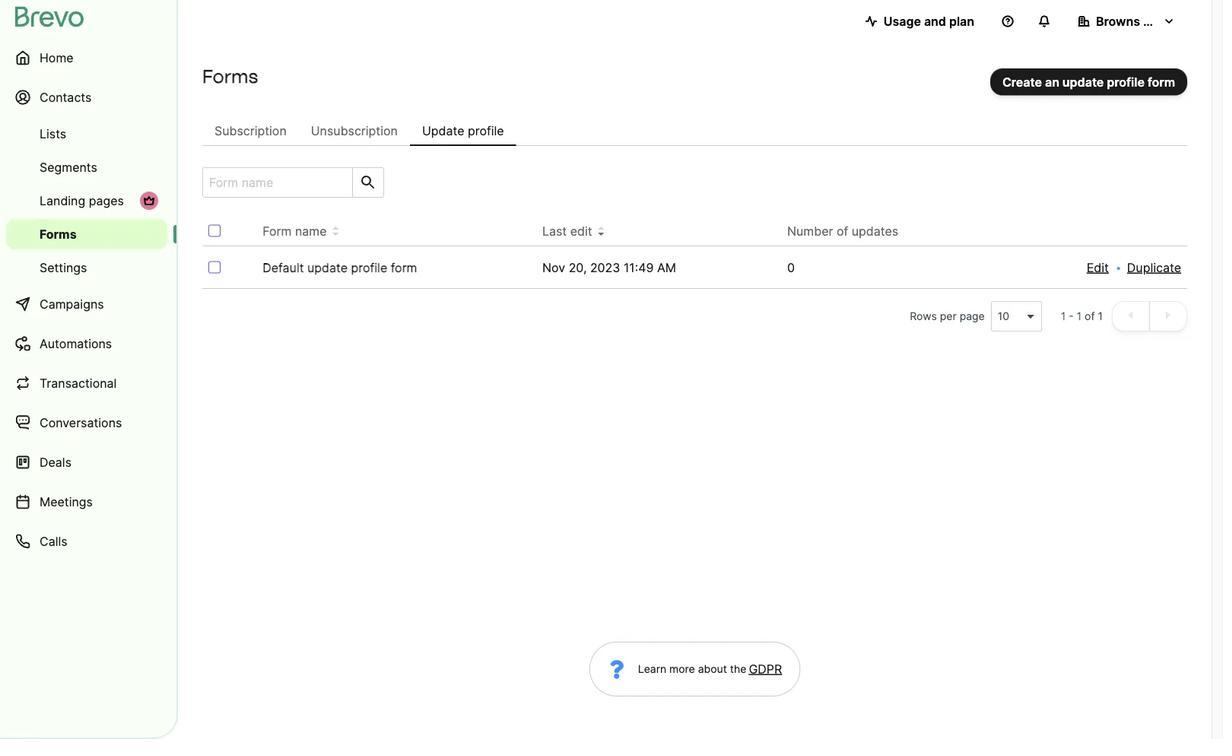 Task type: describe. For each thing, give the bounding box(es) containing it.
meetings link
[[6, 484, 167, 521]]

1 horizontal spatial profile
[[468, 123, 504, 138]]

landing pages link
[[6, 186, 167, 216]]

learn more about the gdpr
[[638, 662, 782, 677]]

lists link
[[6, 119, 167, 149]]

of inside button
[[837, 224, 849, 239]]

number
[[788, 224, 834, 239]]

edit link
[[1087, 259, 1109, 277]]

20,
[[569, 260, 587, 275]]

0 horizontal spatial profile
[[351, 260, 387, 275]]

transactional link
[[6, 365, 167, 402]]

11:49
[[624, 260, 654, 275]]

unsubscription link
[[299, 116, 410, 146]]

segments
[[40, 160, 97, 175]]

meetings
[[40, 495, 93, 509]]

edit
[[1087, 260, 1109, 275]]

about
[[698, 663, 727, 676]]

2023
[[590, 260, 621, 275]]

rows
[[910, 310, 937, 323]]

per
[[940, 310, 957, 323]]

default update profile form
[[263, 260, 417, 275]]

home
[[40, 50, 74, 65]]

duplicate link
[[1128, 259, 1182, 277]]

segments link
[[6, 152, 167, 183]]

campaigns link
[[6, 286, 167, 323]]

1 horizontal spatial forms
[[202, 65, 258, 87]]

update profile link
[[410, 116, 516, 146]]

Campaign name search field
[[203, 168, 346, 197]]

landing pages
[[40, 193, 124, 208]]

create an update profile form link
[[991, 68, 1188, 96]]

learn
[[638, 663, 667, 676]]

-
[[1069, 310, 1074, 323]]

gdpr
[[749, 662, 782, 677]]

1 vertical spatial form
[[391, 260, 417, 275]]

landing
[[40, 193, 85, 208]]

gdpr link
[[747, 661, 782, 679]]

deals
[[40, 455, 72, 470]]

calls
[[40, 534, 67, 549]]

the
[[730, 663, 747, 676]]

default update profile form link
[[263, 260, 417, 275]]

number of updates button
[[788, 222, 911, 240]]

campaigns
[[40, 297, 104, 312]]

update inside "link"
[[1063, 75, 1104, 89]]

nov 20, 2023 11:49 am
[[543, 260, 677, 275]]

subscription link
[[202, 116, 299, 146]]

form name button
[[263, 222, 339, 240]]

update
[[422, 123, 465, 138]]

number of updates
[[788, 224, 899, 239]]

last
[[543, 224, 567, 239]]

default
[[263, 260, 304, 275]]

profile inside "link"
[[1107, 75, 1145, 89]]

calls link
[[6, 524, 167, 560]]



Task type: vqa. For each thing, say whether or not it's contained in the screenshot.
are
no



Task type: locate. For each thing, give the bounding box(es) containing it.
usage
[[884, 14, 921, 29]]

1 horizontal spatial of
[[1085, 310, 1095, 323]]

an
[[1046, 75, 1060, 89]]

1
[[1061, 310, 1066, 323], [1077, 310, 1082, 323], [1098, 310, 1103, 323]]

0 horizontal spatial form
[[391, 260, 417, 275]]

contacts
[[40, 90, 92, 105]]

2 horizontal spatial 1
[[1098, 310, 1103, 323]]

profile
[[1107, 75, 1145, 89], [468, 123, 504, 138], [351, 260, 387, 275]]

1 1 from the left
[[1061, 310, 1066, 323]]

create an update profile form
[[1003, 75, 1176, 89]]

1 horizontal spatial update
[[1063, 75, 1104, 89]]

left___rvooi image
[[143, 195, 155, 207]]

update
[[1063, 75, 1104, 89], [307, 260, 348, 275]]

unsubscription
[[311, 123, 398, 138]]

transactional
[[40, 376, 117, 391]]

last edit button
[[543, 222, 605, 240]]

edit
[[570, 224, 592, 239]]

page
[[960, 310, 985, 323]]

rows per page
[[910, 310, 985, 323]]

usage and plan
[[884, 14, 975, 29]]

update profile
[[422, 123, 504, 138]]

0 vertical spatial form
[[1148, 75, 1176, 89]]

conversations link
[[6, 405, 167, 441]]

create
[[1003, 75, 1043, 89]]

form name
[[263, 224, 327, 239]]

subscription
[[215, 123, 287, 138]]

form
[[263, 224, 292, 239]]

1 vertical spatial profile
[[468, 123, 504, 138]]

last edit
[[543, 224, 592, 239]]

nov
[[543, 260, 566, 275]]

1 horizontal spatial form
[[1148, 75, 1176, 89]]

1 vertical spatial forms
[[40, 227, 77, 242]]

automations link
[[6, 326, 167, 362]]

contacts link
[[6, 79, 167, 116]]

forms down landing
[[40, 227, 77, 242]]

form
[[1148, 75, 1176, 89], [391, 260, 417, 275]]

2 horizontal spatial profile
[[1107, 75, 1145, 89]]

home link
[[6, 40, 167, 76]]

browns
[[1097, 14, 1141, 29]]

0 horizontal spatial of
[[837, 224, 849, 239]]

0
[[788, 260, 795, 275]]

0 horizontal spatial forms
[[40, 227, 77, 242]]

automations
[[40, 336, 112, 351]]

settings
[[40, 260, 87, 275]]

browns enterprise
[[1097, 14, 1205, 29]]

0 vertical spatial update
[[1063, 75, 1104, 89]]

search image
[[359, 174, 377, 192]]

and
[[925, 14, 947, 29]]

2 vertical spatial profile
[[351, 260, 387, 275]]

0 vertical spatial of
[[837, 224, 849, 239]]

1 vertical spatial update
[[307, 260, 348, 275]]

1 vertical spatial of
[[1085, 310, 1095, 323]]

2 1 from the left
[[1077, 310, 1082, 323]]

browns enterprise button
[[1066, 6, 1205, 37]]

of right number
[[837, 224, 849, 239]]

of right -
[[1085, 310, 1095, 323]]

plan
[[950, 14, 975, 29]]

usage and plan button
[[854, 6, 987, 37]]

1 horizontal spatial 1
[[1077, 310, 1082, 323]]

updates
[[852, 224, 899, 239]]

more
[[670, 663, 695, 676]]

update down name
[[307, 260, 348, 275]]

am
[[657, 260, 677, 275]]

update right an
[[1063, 75, 1104, 89]]

0 vertical spatial profile
[[1107, 75, 1145, 89]]

3 1 from the left
[[1098, 310, 1103, 323]]

enterprise
[[1144, 14, 1205, 29]]

duplicate
[[1128, 260, 1182, 275]]

settings link
[[6, 253, 167, 283]]

forms up subscription
[[202, 65, 258, 87]]

pages
[[89, 193, 124, 208]]

search button
[[352, 168, 384, 197]]

0 vertical spatial forms
[[202, 65, 258, 87]]

1 - 1 of 1
[[1061, 310, 1103, 323]]

0 horizontal spatial update
[[307, 260, 348, 275]]

deals link
[[6, 444, 167, 481]]

0 horizontal spatial 1
[[1061, 310, 1066, 323]]

conversations
[[40, 415, 122, 430]]

form inside create an update profile form "link"
[[1148, 75, 1176, 89]]

forms link
[[6, 219, 167, 250]]

name
[[295, 224, 327, 239]]

of
[[837, 224, 849, 239], [1085, 310, 1095, 323]]

lists
[[40, 126, 66, 141]]

forms
[[202, 65, 258, 87], [40, 227, 77, 242]]



